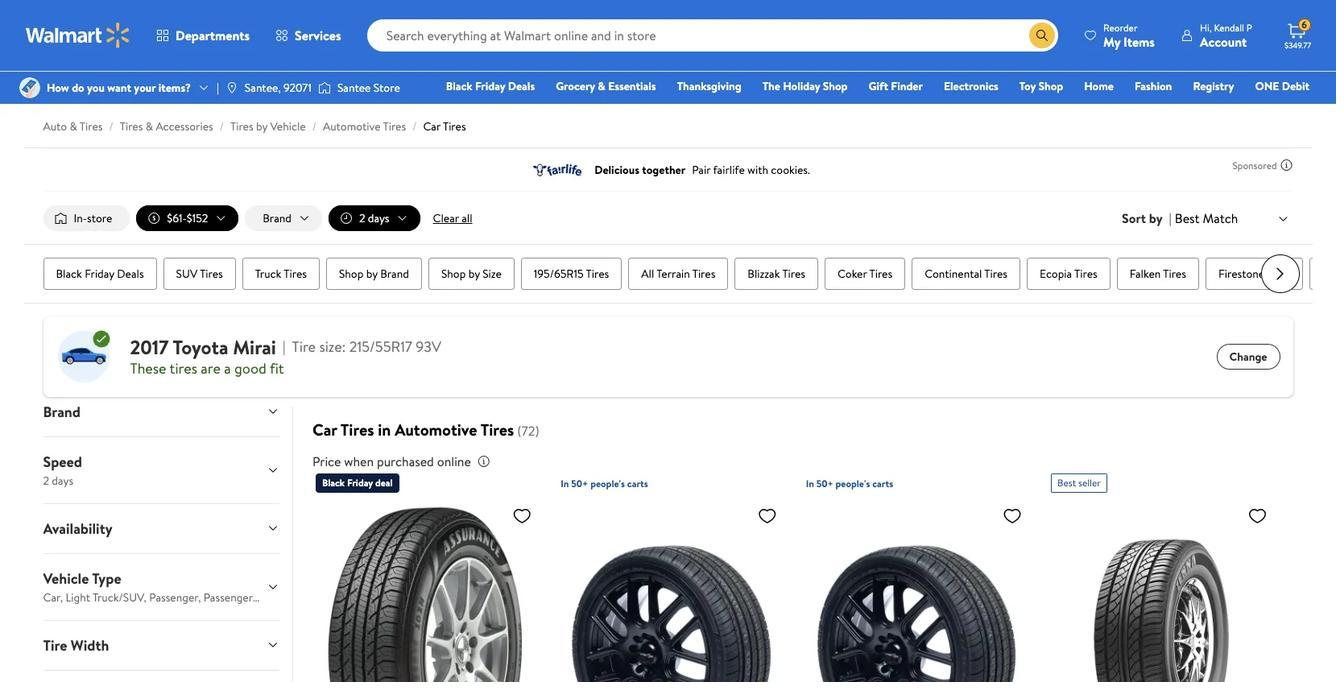Task type: locate. For each thing, give the bounding box(es) containing it.
thanksgiving
[[677, 78, 742, 94]]

brand button down these
[[30, 387, 292, 436]]

friday
[[475, 78, 505, 94], [85, 266, 114, 282], [347, 476, 373, 490]]

black friday deals down store
[[56, 266, 144, 282]]

gift finder link
[[862, 77, 930, 95]]

availability
[[43, 519, 112, 539]]

0 horizontal spatial in
[[561, 477, 569, 491]]

match
[[1203, 209, 1238, 227]]

1 horizontal spatial automotive
[[395, 419, 477, 441]]

1 carts from the left
[[627, 477, 648, 491]]

vehicle inside dropdown button
[[43, 569, 89, 589]]

2 horizontal spatial brand
[[380, 266, 409, 282]]

automotive up online
[[395, 419, 477, 441]]

1 horizontal spatial carts
[[873, 477, 893, 491]]

0 horizontal spatial 50+
[[571, 477, 588, 491]]

account
[[1200, 33, 1247, 50]]

| left best match
[[1169, 209, 1172, 227]]

& right grocery
[[598, 78, 606, 94]]

0 horizontal spatial days
[[52, 473, 73, 489]]

1 vertical spatial brand
[[380, 266, 409, 282]]

0 vertical spatial brand button
[[245, 205, 322, 231]]

1 vertical spatial brand button
[[30, 387, 292, 436]]

0 vertical spatial deals
[[508, 78, 535, 94]]

1 in 50+ people's carts from the left
[[561, 477, 648, 491]]

vehicle type tab
[[30, 554, 292, 620]]

1 horizontal spatial best
[[1175, 209, 1200, 227]]

size:
[[319, 337, 346, 357]]

by right the sort
[[1149, 209, 1163, 227]]

deals left grocery
[[508, 78, 535, 94]]

days up the shop by brand
[[368, 210, 389, 226]]

in 50+ people's carts
[[561, 477, 648, 491], [806, 477, 893, 491]]

speed tab
[[30, 437, 292, 503]]

/ right "auto & tires" link
[[109, 118, 113, 135]]

(72)
[[517, 422, 539, 440]]

days inside dropdown button
[[368, 210, 389, 226]]

1 in from the left
[[561, 477, 569, 491]]

departments
[[176, 27, 250, 44]]

2 carts from the left
[[873, 477, 893, 491]]

deal
[[375, 476, 393, 490]]

0 horizontal spatial automotive
[[323, 118, 381, 135]]

0 horizontal spatial vehicle
[[43, 569, 89, 589]]

in for add to favorites list, kumho lx platinum ku27 all-season tire - 215/55r17 94w fits: 2011-15 chevrolet cruze eco, 2012-14 toyota camry hybrid xle image
[[806, 477, 814, 491]]

1 horizontal spatial deals
[[508, 78, 535, 94]]

best for best seller
[[1058, 476, 1076, 490]]

|
[[217, 80, 219, 96], [1169, 209, 1172, 227], [283, 337, 286, 357]]

carts for add to favorites list, kumho lx platinum ku27 all-season tire - 215/55r17 94w fits: 2011-15 chevrolet cruze eco, 2012-14 toyota camry hybrid xle image
[[873, 477, 893, 491]]

1 vertical spatial black friday deals
[[56, 266, 144, 282]]

 image right 92071
[[318, 80, 331, 96]]

2 inside dropdown button
[[359, 210, 365, 226]]

Search search field
[[367, 19, 1058, 52]]

speed
[[43, 452, 82, 472]]

add to favorites list, kumho lx platinum ku27 all-season tire - 215/55r17 94w fits: 2011-15 chevrolet cruze eco, 2012-14 toyota camry hybrid xle image
[[758, 506, 777, 526]]

items
[[1124, 33, 1155, 50]]

tire
[[292, 337, 316, 357], [43, 635, 67, 655]]

0 vertical spatial car
[[423, 118, 441, 135]]

tire left the size:
[[292, 337, 316, 357]]

2017
[[130, 333, 169, 361]]

tab
[[30, 671, 292, 682]]

people's
[[591, 477, 625, 491], [836, 477, 870, 491]]

clear all button
[[427, 205, 479, 231]]

shop right toy
[[1039, 78, 1063, 94]]

2 down speed
[[43, 473, 49, 489]]

1 kumho lx platinum ku27 all-season tire - 215/55r17 94w fits: 2011-15 chevrolet cruze eco, 2012-14 toyota camry hybrid xle image from the left
[[561, 499, 783, 682]]

brand button up truck tires link in the left top of the page
[[245, 205, 322, 231]]

1 horizontal spatial black friday deals link
[[439, 77, 542, 95]]

2 horizontal spatial |
[[1169, 209, 1172, 227]]

brand
[[263, 210, 292, 226], [380, 266, 409, 282], [43, 402, 81, 422]]

by left "size"
[[469, 266, 480, 282]]

brand down 2 days dropdown button
[[380, 266, 409, 282]]

1 vertical spatial tire
[[43, 635, 67, 655]]

hi, kendall p account
[[1200, 21, 1253, 50]]

1 vertical spatial days
[[52, 473, 73, 489]]

people's for kumho lx platinum ku27 all-season tire - 215/55r17 94w fits: 2011-15 chevrolet cruze eco, 2012-14 toyota camry hybrid xle image for add to favorites list, kumho lx platinum ku27 all-season tire - 215/55r17 94w fits: 2011-15 chevrolet cruze eco, 2012-14 toyota camry hybrid xle image
[[836, 477, 870, 491]]

black friday deals
[[446, 78, 535, 94], [56, 266, 144, 282]]

2 horizontal spatial black
[[446, 78, 473, 94]]

0 horizontal spatial |
[[217, 80, 219, 96]]

firestone tires link
[[1206, 258, 1303, 290]]

when
[[344, 453, 374, 470]]

1 horizontal spatial brand
[[263, 210, 292, 226]]

thanksgiving link
[[670, 77, 749, 95]]

0 horizontal spatial people's
[[591, 477, 625, 491]]

ad disclaimer and feedback for skylinedisplayad image
[[1280, 159, 1293, 172]]

1 vertical spatial best
[[1058, 476, 1076, 490]]

| inside 'sort and filter section' 'element'
[[1169, 209, 1172, 227]]

50+
[[571, 477, 588, 491], [817, 477, 833, 491]]

add to favorites list, kumho lx platinum ku27 all-season tire - 215/55r17 94w fits: 2011-15 chevrolet cruze eco, 2012-14 toyota camry hybrid xle image
[[1003, 506, 1022, 526]]

price
[[312, 453, 341, 470]]

1 horizontal spatial in
[[806, 477, 814, 491]]

days inside the speed 2 days
[[52, 473, 73, 489]]

shop by brand link
[[326, 258, 422, 290]]

vehicle down 92071
[[270, 118, 306, 135]]

/ right accessories
[[220, 118, 224, 135]]

0 vertical spatial black
[[446, 78, 473, 94]]

1 vertical spatial automotive
[[395, 419, 477, 441]]

2 / from the left
[[220, 118, 224, 135]]

0 horizontal spatial in 50+ people's carts
[[561, 477, 648, 491]]

truck tires
[[255, 266, 307, 282]]

1 horizontal spatial &
[[146, 118, 153, 135]]

car right automotive tires link
[[423, 118, 441, 135]]

deals for the right black friday deals link
[[508, 78, 535, 94]]

0 horizontal spatial car
[[312, 419, 337, 441]]

0 horizontal spatial black friday deals
[[56, 266, 144, 282]]

width
[[71, 635, 109, 655]]

fit
[[270, 358, 284, 378]]

shop right 'holiday'
[[823, 78, 848, 94]]

add to favorites list, zenna sport line all season p215/55r17 98w xl passenger tire image
[[1248, 506, 1267, 526]]

brand for the bottommost brand dropdown button
[[43, 402, 81, 422]]

reorder my items
[[1104, 21, 1155, 50]]

2 days button
[[329, 205, 420, 231]]

best inside dropdown button
[[1175, 209, 1200, 227]]

carts
[[627, 477, 648, 491], [873, 477, 893, 491]]

1 horizontal spatial  image
[[225, 81, 238, 94]]

home link
[[1077, 77, 1121, 95]]

1 horizontal spatial black friday deals
[[446, 78, 535, 94]]

2 people's from the left
[[836, 477, 870, 491]]

1 horizontal spatial friday
[[347, 476, 373, 490]]

black friday deal
[[322, 476, 393, 490]]

0 horizontal spatial 2
[[43, 473, 49, 489]]

store
[[374, 80, 400, 96]]

by inside 'sort and filter section' 'element'
[[1149, 209, 1163, 227]]

0 vertical spatial 2
[[359, 210, 365, 226]]

brand inside tab
[[43, 402, 81, 422]]

best left the seller
[[1058, 476, 1076, 490]]

automotive tires link
[[323, 118, 406, 135]]

0 vertical spatial best
[[1175, 209, 1200, 227]]

in for add to favorites list, kumho lx platinum ku27 all-season tire - 215/55r17 94w fits: 2011-15 chevrolet cruze eco, 2012-14 toyota camry hybrid xle icon
[[561, 477, 569, 491]]

these
[[130, 358, 166, 378]]

2 horizontal spatial  image
[[318, 80, 331, 96]]

size
[[483, 266, 502, 282]]

 image left how
[[19, 77, 40, 98]]

1 vertical spatial vehicle
[[43, 569, 89, 589]]

1 vertical spatial black friday deals link
[[43, 258, 157, 290]]

finder
[[891, 78, 923, 94]]

the holiday shop link
[[755, 77, 855, 95]]

0 horizontal spatial best
[[1058, 476, 1076, 490]]

santee store
[[337, 80, 400, 96]]

brand inside 'sort and filter section' 'element'
[[263, 210, 292, 226]]

& right auto
[[70, 118, 77, 135]]

services
[[295, 27, 341, 44]]

1 horizontal spatial 50+
[[817, 477, 833, 491]]

fashion
[[1135, 78, 1172, 94]]

blizzak tires link
[[735, 258, 818, 290]]

mirai
[[233, 333, 276, 361]]

next slide for chipmodule list image
[[1261, 255, 1300, 293]]

0 horizontal spatial kumho lx platinum ku27 all-season tire - 215/55r17 94w fits: 2011-15 chevrolet cruze eco, 2012-14 toyota camry hybrid xle image
[[561, 499, 783, 682]]

tire inside 2017 toyota mirai | tire size: 215/55r17 93v these tires are a good fit
[[292, 337, 316, 357]]

are
[[201, 358, 221, 378]]

2 in from the left
[[806, 477, 814, 491]]

firestone tires
[[1219, 266, 1290, 282]]

black friday deals for the right black friday deals link
[[446, 78, 535, 94]]

1 people's from the left
[[591, 477, 625, 491]]

brand for the topmost brand dropdown button
[[263, 210, 292, 226]]

kumho lx platinum ku27 all-season tire - 215/55r17 94w fits: 2011-15 chevrolet cruze eco, 2012-14 toyota camry hybrid xle image
[[561, 499, 783, 682], [806, 499, 1029, 682]]

0 vertical spatial brand
[[263, 210, 292, 226]]

| up fit
[[283, 337, 286, 357]]

black up car tires link
[[446, 78, 473, 94]]

store
[[87, 210, 112, 226]]

suv tires link
[[163, 258, 236, 290]]

1 50+ from the left
[[571, 477, 588, 491]]

shop left "size"
[[441, 266, 466, 282]]

all terrain tires
[[641, 266, 716, 282]]

0 vertical spatial vehicle
[[270, 118, 306, 135]]

| right items?
[[217, 80, 219, 96]]

$61-
[[167, 210, 187, 226]]

car up 'price'
[[312, 419, 337, 441]]

1 vertical spatial black
[[56, 266, 82, 282]]

2 horizontal spatial friday
[[475, 78, 505, 94]]

carts for add to favorites list, kumho lx platinum ku27 all-season tire - 215/55r17 94w fits: 2011-15 chevrolet cruze eco, 2012-14 toyota camry hybrid xle icon
[[627, 477, 648, 491]]

0 horizontal spatial deals
[[117, 266, 144, 282]]

goodyear assurance outlast 215/55r17 94v all-season passenger car tire image
[[316, 499, 538, 682]]

deals left suv
[[117, 266, 144, 282]]

 image for santee, 92071
[[225, 81, 238, 94]]

people's for kumho lx platinum ku27 all-season tire - 215/55r17 94w fits: 2011-15 chevrolet cruze eco, 2012-14 toyota camry hybrid xle image for add to favorites list, kumho lx platinum ku27 all-season tire - 215/55r17 94w fits: 2011-15 chevrolet cruze eco, 2012-14 toyota camry hybrid xle icon
[[591, 477, 625, 491]]

ecopia tires
[[1040, 266, 1098, 282]]

1 horizontal spatial kumho lx platinum ku27 all-season tire - 215/55r17 94w fits: 2011-15 chevrolet cruze eco, 2012-14 toyota camry hybrid xle image
[[806, 499, 1029, 682]]

2 50+ from the left
[[817, 477, 833, 491]]

sort
[[1122, 209, 1146, 227]]

0 vertical spatial tire
[[292, 337, 316, 357]]

you
[[87, 80, 105, 96]]

1 horizontal spatial tire
[[292, 337, 316, 357]]

0 horizontal spatial &
[[70, 118, 77, 135]]

0 vertical spatial days
[[368, 210, 389, 226]]

0 horizontal spatial carts
[[627, 477, 648, 491]]

 image left santee,
[[225, 81, 238, 94]]

by down santee,
[[256, 118, 268, 135]]

my
[[1104, 33, 1121, 50]]

best left match at the right of page
[[1175, 209, 1200, 227]]

1 vertical spatial deals
[[117, 266, 144, 282]]

santee, 92071
[[245, 80, 312, 96]]

1 vertical spatial |
[[1169, 209, 1172, 227]]

0 horizontal spatial  image
[[19, 77, 40, 98]]

black friday deals link down store
[[43, 258, 157, 290]]

0 horizontal spatial brand
[[43, 402, 81, 422]]

tire left "width"
[[43, 635, 67, 655]]

black down in-
[[56, 266, 82, 282]]

truck tires link
[[242, 258, 320, 290]]

6 $349.77
[[1285, 18, 1312, 51]]

shop down 2 days dropdown button
[[339, 266, 364, 282]]

black friday deals link up car tires link
[[439, 77, 542, 95]]

1 horizontal spatial 2
[[359, 210, 365, 226]]

days
[[368, 210, 389, 226], [52, 473, 73, 489]]

1 horizontal spatial days
[[368, 210, 389, 226]]

electronics
[[944, 78, 999, 94]]

brand up truck tires link in the left top of the page
[[263, 210, 292, 226]]

& left accessories
[[146, 118, 153, 135]]

deals for the leftmost black friday deals link
[[117, 266, 144, 282]]

all terrain tires link
[[628, 258, 728, 290]]

/ left car tires link
[[413, 118, 417, 135]]

0 vertical spatial black friday deals
[[446, 78, 535, 94]]

 image
[[19, 77, 40, 98], [318, 80, 331, 96], [225, 81, 238, 94]]

2 up the shop by brand
[[359, 210, 365, 226]]

automotive down santee
[[323, 118, 381, 135]]

automotive
[[323, 118, 381, 135], [395, 419, 477, 441]]

2 vertical spatial brand
[[43, 402, 81, 422]]

2 in 50+ people's carts from the left
[[806, 477, 893, 491]]

by down 2 days dropdown button
[[366, 266, 378, 282]]

0 horizontal spatial tire
[[43, 635, 67, 655]]

2 vertical spatial black
[[322, 476, 345, 490]]

coker tires
[[838, 266, 893, 282]]

0 horizontal spatial friday
[[85, 266, 114, 282]]

black friday deals up car tires link
[[446, 78, 535, 94]]

your
[[134, 80, 156, 96]]

1 vertical spatial car
[[312, 419, 337, 441]]

vehicle left type
[[43, 569, 89, 589]]

0 vertical spatial black friday deals link
[[439, 77, 542, 95]]

brand button
[[245, 205, 322, 231], [30, 387, 292, 436]]

1 vertical spatial 2
[[43, 473, 49, 489]]

p
[[1247, 21, 1253, 34]]

black down 'price'
[[322, 476, 345, 490]]

3 / from the left
[[312, 118, 317, 135]]

/ right 'tires by vehicle' link
[[312, 118, 317, 135]]

price when purchased online
[[312, 453, 471, 470]]

1 horizontal spatial |
[[283, 337, 286, 357]]

0 vertical spatial friday
[[475, 78, 505, 94]]

one
[[1255, 78, 1279, 94]]

brand up speed
[[43, 402, 81, 422]]

tire width tab
[[30, 621, 292, 670]]

2 kumho lx platinum ku27 all-season tire - 215/55r17 94w fits: 2011-15 chevrolet cruze eco, 2012-14 toyota camry hybrid xle image from the left
[[806, 499, 1029, 682]]

2 vertical spatial |
[[283, 337, 286, 357]]

0 horizontal spatial black
[[56, 266, 82, 282]]

days down speed
[[52, 473, 73, 489]]

tires by vehicle link
[[230, 118, 306, 135]]

grocery & essentials link
[[549, 77, 663, 95]]

1 horizontal spatial people's
[[836, 477, 870, 491]]

50+ for add to favorites list, kumho lx platinum ku27 all-season tire - 215/55r17 94w fits: 2011-15 chevrolet cruze eco, 2012-14 toyota camry hybrid xle icon
[[571, 477, 588, 491]]

vehicle type
[[43, 569, 121, 589]]

departments button
[[143, 16, 263, 55]]

black friday deals for the leftmost black friday deals link
[[56, 266, 144, 282]]

continental
[[925, 266, 982, 282]]

2 horizontal spatial &
[[598, 78, 606, 94]]

1 horizontal spatial in 50+ people's carts
[[806, 477, 893, 491]]



Task type: vqa. For each thing, say whether or not it's contained in the screenshot.
the left black friday deals LINK
yes



Task type: describe. For each thing, give the bounding box(es) containing it.
2 inside the speed 2 days
[[43, 473, 49, 489]]

how
[[47, 80, 69, 96]]

reorder
[[1104, 21, 1138, 34]]

fashion link
[[1128, 77, 1180, 95]]

coker
[[838, 266, 867, 282]]

1 horizontal spatial black
[[322, 476, 345, 490]]

items?
[[158, 80, 191, 96]]

blizzak
[[748, 266, 780, 282]]

best match button
[[1172, 208, 1293, 229]]

1 / from the left
[[109, 118, 113, 135]]

accessories
[[156, 118, 213, 135]]

2 vertical spatial friday
[[347, 476, 373, 490]]

search icon image
[[1036, 29, 1049, 42]]

speed 2 days
[[43, 452, 82, 489]]

kumho lx platinum ku27 all-season tire - 215/55r17 94w fits: 2011-15 chevrolet cruze eco, 2012-14 toyota camry hybrid xle image for add to favorites list, kumho lx platinum ku27 all-season tire - 215/55r17 94w fits: 2011-15 chevrolet cruze eco, 2012-14 toyota camry hybrid xle image
[[806, 499, 1029, 682]]

firestone
[[1219, 266, 1265, 282]]

how do you want your items?
[[47, 80, 191, 96]]

essentials
[[608, 78, 656, 94]]

tire inside dropdown button
[[43, 635, 67, 655]]

by for sort by |
[[1149, 209, 1163, 227]]

brand tab
[[30, 387, 292, 436]]

Walmart Site-Wide search field
[[367, 19, 1058, 52]]

purchased
[[377, 453, 434, 470]]

vehicle type button
[[30, 554, 292, 620]]

in
[[378, 419, 391, 441]]

kumho lx platinum ku27 all-season tire - 215/55r17 94w fits: 2011-15 chevrolet cruze eco, 2012-14 toyota camry hybrid xle image for add to favorites list, kumho lx platinum ku27 all-season tire - 215/55r17 94w fits: 2011-15 chevrolet cruze eco, 2012-14 toyota camry hybrid xle icon
[[561, 499, 783, 682]]

type
[[92, 569, 121, 589]]

want
[[107, 80, 131, 96]]

a
[[224, 358, 231, 378]]

shop by brand
[[339, 266, 409, 282]]

1 horizontal spatial vehicle
[[270, 118, 306, 135]]

6
[[1302, 18, 1307, 32]]

car tires in automotive tires (72)
[[312, 419, 539, 441]]

ecopia tires link
[[1027, 258, 1111, 290]]

one debit walmart+
[[1255, 78, 1310, 117]]

car,truck,van image
[[56, 330, 111, 384]]

online
[[437, 453, 471, 470]]

one debit link
[[1248, 77, 1317, 95]]

santee
[[337, 80, 371, 96]]

clear all
[[433, 210, 472, 226]]

ecopia
[[1040, 266, 1072, 282]]

0 vertical spatial |
[[217, 80, 219, 96]]

by for shop by brand
[[366, 266, 378, 282]]

in 50+ people's carts for kumho lx platinum ku27 all-season tire - 215/55r17 94w fits: 2011-15 chevrolet cruze eco, 2012-14 toyota camry hybrid xle image for add to favorites list, kumho lx platinum ku27 all-season tire - 215/55r17 94w fits: 2011-15 chevrolet cruze eco, 2012-14 toyota camry hybrid xle image
[[806, 477, 893, 491]]

 image for santee store
[[318, 80, 331, 96]]

toy
[[1020, 78, 1036, 94]]

all
[[462, 210, 472, 226]]

$61-$152 button
[[136, 205, 239, 231]]

do
[[72, 80, 84, 96]]

tire width button
[[30, 621, 292, 670]]

1 vertical spatial friday
[[85, 266, 114, 282]]

registry link
[[1186, 77, 1242, 95]]

auto
[[43, 118, 67, 135]]

195/65r15 tires link
[[521, 258, 622, 290]]

the holiday shop
[[763, 78, 848, 94]]

in-store
[[74, 210, 112, 226]]

in 50+ people's carts for kumho lx platinum ku27 all-season tire - 215/55r17 94w fits: 2011-15 chevrolet cruze eco, 2012-14 toyota camry hybrid xle image for add to favorites list, kumho lx platinum ku27 all-season tire - 215/55r17 94w fits: 2011-15 chevrolet cruze eco, 2012-14 toyota camry hybrid xle icon
[[561, 477, 648, 491]]

4 / from the left
[[413, 118, 417, 135]]

2 days
[[359, 210, 389, 226]]

change
[[1230, 349, 1267, 365]]

50+ for add to favorites list, kumho lx platinum ku27 all-season tire - 215/55r17 94w fits: 2011-15 chevrolet cruze eco, 2012-14 toyota camry hybrid xle image
[[817, 477, 833, 491]]

best for best match
[[1175, 209, 1200, 227]]

coker tires link
[[825, 258, 906, 290]]

seller
[[1079, 476, 1101, 490]]

best match
[[1175, 209, 1238, 227]]

walmart+ link
[[1254, 100, 1317, 118]]

falken tires
[[1130, 266, 1186, 282]]

walmart image
[[26, 23, 130, 48]]

0 horizontal spatial black friday deals link
[[43, 258, 157, 290]]

auto & tires link
[[43, 118, 103, 135]]

toyota
[[173, 333, 228, 361]]

& for tires
[[70, 118, 77, 135]]

in-store button
[[43, 205, 130, 231]]

terrain
[[657, 266, 690, 282]]

| inside 2017 toyota mirai | tire size: 215/55r17 93v these tires are a good fit
[[283, 337, 286, 357]]

debit
[[1282, 78, 1310, 94]]

195/65r15 tires
[[534, 266, 609, 282]]

continental tires
[[925, 266, 1008, 282]]

blizzak tires
[[748, 266, 806, 282]]

availability tab
[[30, 504, 292, 553]]

availability button
[[30, 504, 292, 553]]

toy shop
[[1020, 78, 1063, 94]]

 image for how do you want your items?
[[19, 77, 40, 98]]

195/65r15
[[534, 266, 584, 282]]

& for essentials
[[598, 78, 606, 94]]

car tires link
[[423, 118, 466, 135]]

tire width
[[43, 635, 109, 655]]

home
[[1084, 78, 1114, 94]]

0 vertical spatial automotive
[[323, 118, 381, 135]]

in-
[[74, 210, 87, 226]]

sort and filter section element
[[24, 193, 1313, 244]]

93v
[[416, 337, 441, 357]]

$349.77
[[1285, 39, 1312, 51]]

walmart+
[[1262, 101, 1310, 117]]

legal information image
[[478, 455, 490, 468]]

1 horizontal spatial car
[[423, 118, 441, 135]]

tires & accessories link
[[120, 118, 213, 135]]

92071
[[284, 80, 312, 96]]

add to favorites list, goodyear assurance outlast 215/55r17 94v all-season passenger car tire image
[[513, 506, 532, 526]]

shop by size link
[[428, 258, 515, 290]]

by for shop by size
[[469, 266, 480, 282]]

2017 toyota mirai | tire size: 215/55r17 93v these tires are a good fit
[[130, 333, 441, 378]]

zenna sport line all season p215/55r17 98w xl passenger tire image
[[1051, 499, 1274, 682]]

toy shop link
[[1012, 77, 1071, 95]]

$61-$152
[[167, 210, 208, 226]]

services button
[[263, 16, 354, 55]]

the
[[763, 78, 780, 94]]

falken
[[1130, 266, 1161, 282]]



